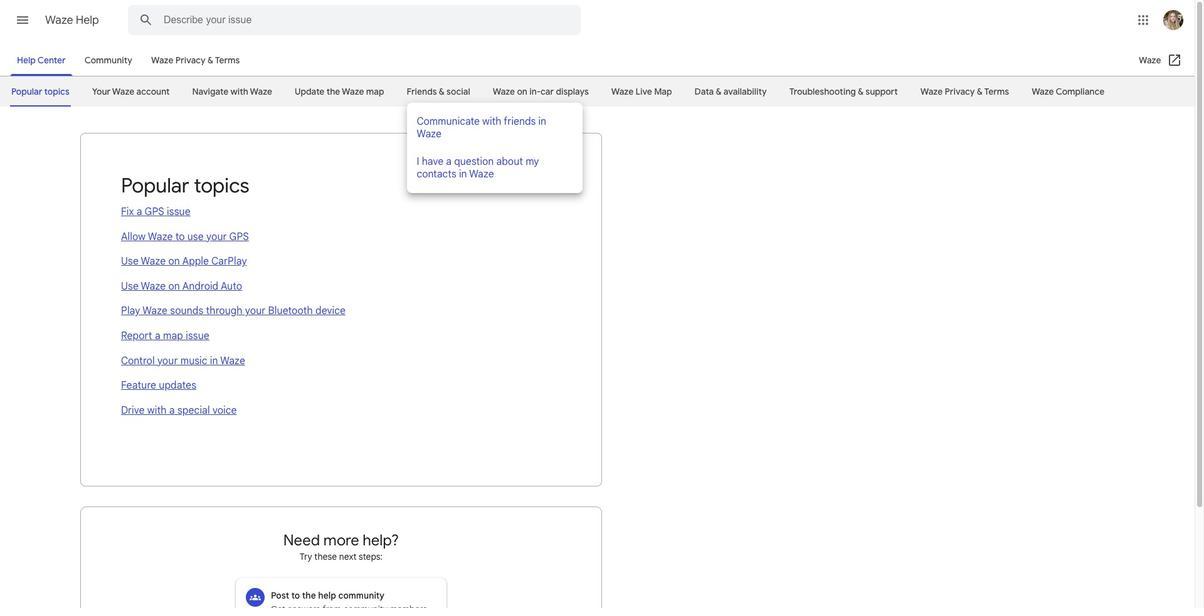 Task type: vqa. For each thing, say whether or not it's contained in the screenshot.
Travel Help
no



Task type: describe. For each thing, give the bounding box(es) containing it.
data & availability
[[695, 86, 767, 97]]

communicate with friends in waze
[[417, 115, 546, 141]]

fix a gps issue link
[[121, 204, 561, 221]]

center
[[37, 55, 66, 66]]

1 horizontal spatial waze privacy & terms link
[[921, 81, 1009, 102]]

your waze account link
[[92, 81, 170, 102]]

in inside 'i have a question about my contacts in waze'
[[459, 168, 467, 181]]

report
[[121, 330, 152, 342]]

play waze sounds through your bluetooth device link
[[121, 303, 561, 321]]

map
[[654, 86, 672, 97]]

waze live map
[[611, 86, 672, 97]]

post to the help community link
[[236, 579, 447, 608]]

friends & social link
[[407, 81, 470, 102]]

community link
[[78, 45, 139, 75]]

waze privacy & terms for left waze privacy & terms link
[[151, 55, 240, 66]]

post
[[271, 591, 289, 602]]

report a map issue
[[121, 330, 209, 342]]

post to the help community
[[271, 591, 385, 602]]

help center link
[[10, 45, 73, 76]]

drive with a special voice
[[121, 404, 237, 417]]

your for gps
[[206, 231, 227, 243]]

a right report
[[155, 330, 160, 342]]

fix a gps issue
[[121, 206, 191, 218]]

waze live map link
[[611, 81, 672, 102]]

use waze on android auto
[[121, 280, 242, 293]]

0 vertical spatial help
[[76, 13, 99, 28]]

& for troubleshooting & support
[[858, 86, 864, 97]]

updates
[[159, 380, 196, 392]]

2 vertical spatial your
[[157, 355, 178, 367]]

auto
[[221, 280, 242, 293]]

displays
[[556, 86, 589, 97]]

drive with a special voice link
[[121, 403, 561, 420]]

a left special on the left bottom
[[169, 404, 175, 417]]

0 horizontal spatial waze privacy & terms link
[[144, 45, 247, 75]]

with for waze
[[231, 86, 248, 97]]

play waze sounds through your bluetooth device
[[121, 305, 346, 318]]

waze inside 'i have a question about my contacts in waze'
[[469, 168, 494, 181]]

help?
[[363, 532, 399, 550]]

sounds
[[170, 305, 203, 318]]

use for use waze on android auto
[[121, 280, 139, 293]]

car
[[541, 86, 554, 97]]

waze on in-car displays
[[493, 86, 589, 97]]

voice
[[213, 404, 237, 417]]

your
[[92, 86, 111, 97]]

control your music in waze
[[121, 355, 245, 367]]

help
[[318, 591, 336, 602]]

update the waze map link
[[295, 81, 384, 102]]

music
[[180, 355, 207, 367]]

apple
[[182, 255, 209, 268]]

0 horizontal spatial gps
[[145, 206, 164, 218]]

allow
[[121, 231, 146, 243]]

social
[[447, 86, 470, 97]]

use waze on apple carplay
[[121, 255, 247, 268]]

troubleshooting & support link
[[790, 81, 898, 102]]

need more help? try these next steps:
[[283, 532, 399, 563]]

community
[[338, 591, 385, 602]]

troubleshooting & support
[[790, 86, 898, 97]]

data
[[695, 86, 714, 97]]

terms for left waze privacy & terms link
[[215, 55, 240, 66]]

report a map issue link
[[121, 328, 561, 345]]

Describe your issue text field
[[164, 6, 549, 35]]

& for friends & social
[[439, 86, 445, 97]]

1 horizontal spatial popular topics
[[121, 173, 250, 199]]

drive
[[121, 404, 145, 417]]

in-
[[530, 86, 541, 97]]

waze help link
[[45, 5, 102, 36]]

community
[[84, 55, 132, 66]]

popular topics link
[[11, 81, 69, 102]]

i have a question about my contacts in waze
[[417, 156, 539, 181]]

allow waze to use your gps
[[121, 231, 249, 243]]

navigate
[[192, 86, 228, 97]]

communicate
[[417, 115, 480, 128]]

waze privacy & terms for right waze privacy & terms link
[[921, 86, 1009, 97]]

1 vertical spatial gps
[[229, 231, 249, 243]]

communicate with friends in waze link
[[407, 108, 582, 148]]

through
[[206, 305, 243, 318]]



Task type: locate. For each thing, give the bounding box(es) containing it.
menu
[[407, 103, 582, 193]]

0 vertical spatial in
[[538, 115, 546, 128]]

1 horizontal spatial in
[[459, 168, 467, 181]]

in right friends
[[538, 115, 546, 128]]

data & availability link
[[695, 81, 767, 102]]

1 horizontal spatial your
[[206, 231, 227, 243]]

help center
[[17, 55, 66, 66]]

waze
[[45, 13, 73, 28], [151, 55, 173, 66], [1139, 55, 1161, 66], [112, 86, 134, 97], [250, 86, 272, 97], [342, 86, 364, 97], [493, 86, 515, 97], [611, 86, 634, 97], [921, 86, 943, 97], [1032, 86, 1054, 97], [417, 128, 442, 141], [469, 168, 494, 181], [148, 231, 173, 243], [141, 255, 166, 268], [141, 280, 166, 293], [143, 305, 167, 318], [220, 355, 245, 367]]

with left friends
[[482, 115, 502, 128]]

0 vertical spatial your
[[206, 231, 227, 243]]

0 horizontal spatial in
[[210, 355, 218, 367]]

my
[[526, 156, 539, 168]]

issue up music
[[186, 330, 209, 342]]

issue for fix a gps issue
[[167, 206, 191, 218]]

0 vertical spatial the
[[327, 86, 340, 97]]

help up community on the left
[[76, 13, 99, 28]]

use for use waze on apple carplay
[[121, 255, 139, 268]]

account
[[136, 86, 170, 97]]

0 horizontal spatial popular topics
[[11, 86, 69, 97]]

0 horizontal spatial popular
[[11, 86, 42, 97]]

help left center
[[17, 55, 36, 66]]

to right post
[[291, 591, 300, 602]]

steps:
[[359, 552, 383, 563]]

your right the through
[[245, 305, 266, 318]]

waze privacy & terms
[[151, 55, 240, 66], [921, 86, 1009, 97]]

try
[[300, 552, 312, 563]]

need
[[283, 532, 320, 550]]

update
[[295, 86, 325, 97]]

0 horizontal spatial terms
[[215, 55, 240, 66]]

your waze account
[[92, 86, 170, 97]]

1 vertical spatial help
[[17, 55, 36, 66]]

friends
[[407, 86, 437, 97]]

a right fix
[[137, 206, 142, 218]]

with for friends
[[482, 115, 502, 128]]

1 vertical spatial map
[[163, 330, 183, 342]]

0 vertical spatial privacy
[[175, 55, 206, 66]]

support
[[866, 86, 898, 97]]

in for communicate with friends in waze
[[538, 115, 546, 128]]

2 vertical spatial on
[[168, 280, 180, 293]]

0 vertical spatial terms
[[215, 55, 240, 66]]

troubleshooting
[[790, 86, 856, 97]]

waze compliance link
[[1032, 81, 1105, 102]]

1 vertical spatial in
[[459, 168, 467, 181]]

1 vertical spatial waze privacy & terms link
[[921, 81, 1009, 102]]

waze inside communicate with friends in waze
[[417, 128, 442, 141]]

topics down center
[[44, 86, 69, 97]]

in right music
[[210, 355, 218, 367]]

1 vertical spatial popular topics
[[121, 173, 250, 199]]

2 vertical spatial with
[[147, 404, 167, 417]]

0 vertical spatial popular
[[11, 86, 42, 97]]

navigate with waze
[[192, 86, 272, 97]]

waze on in-car displays link
[[493, 81, 589, 102]]

compliance
[[1056, 86, 1105, 97]]

to left "use"
[[175, 231, 185, 243]]

your right "use"
[[206, 231, 227, 243]]

the right update at the left of the page
[[327, 86, 340, 97]]

1 horizontal spatial terms
[[985, 86, 1009, 97]]

use
[[187, 231, 204, 243]]

0 vertical spatial waze privacy & terms link
[[144, 45, 247, 75]]

control
[[121, 355, 155, 367]]

with for a
[[147, 404, 167, 417]]

waze help
[[45, 13, 99, 28]]

terms
[[215, 55, 240, 66], [985, 86, 1009, 97]]

use
[[121, 255, 139, 268], [121, 280, 139, 293]]

menu containing communicate with friends in waze
[[407, 103, 582, 193]]

a inside 'i have a question about my contacts in waze'
[[446, 156, 452, 168]]

1 vertical spatial to
[[291, 591, 300, 602]]

i have a question about my contacts in waze link
[[407, 148, 582, 188]]

1 horizontal spatial the
[[327, 86, 340, 97]]

1 vertical spatial your
[[245, 305, 266, 318]]

i
[[417, 156, 419, 168]]

0 vertical spatial popular topics
[[11, 86, 69, 97]]

use up play
[[121, 280, 139, 293]]

0 vertical spatial waze privacy & terms
[[151, 55, 240, 66]]

the
[[327, 86, 340, 97], [302, 591, 316, 602]]

0 horizontal spatial help
[[17, 55, 36, 66]]

in
[[538, 115, 546, 128], [459, 168, 467, 181], [210, 355, 218, 367]]

next
[[339, 552, 357, 563]]

issue
[[167, 206, 191, 218], [186, 330, 209, 342]]

gps
[[145, 206, 164, 218], [229, 231, 249, 243]]

1 vertical spatial waze privacy & terms
[[921, 86, 1009, 97]]

None search field
[[128, 5, 581, 35]]

device
[[316, 305, 346, 318]]

1 vertical spatial the
[[302, 591, 316, 602]]

gps up carplay
[[229, 231, 249, 243]]

1 vertical spatial issue
[[186, 330, 209, 342]]

on left apple
[[168, 255, 180, 268]]

0 horizontal spatial the
[[302, 591, 316, 602]]

on left android
[[168, 280, 180, 293]]

carplay
[[211, 255, 247, 268]]

help
[[76, 13, 99, 28], [17, 55, 36, 66]]

1 vertical spatial terms
[[985, 86, 1009, 97]]

more
[[324, 532, 359, 550]]

question
[[454, 156, 494, 168]]

fix
[[121, 206, 134, 218]]

in for control your music in waze
[[210, 355, 218, 367]]

android
[[182, 280, 218, 293]]

1 horizontal spatial popular
[[121, 173, 189, 199]]

popular
[[11, 86, 42, 97], [121, 173, 189, 199]]

bluetooth
[[268, 305, 313, 318]]

map left friends
[[366, 86, 384, 97]]

special
[[177, 404, 210, 417]]

a
[[446, 156, 452, 168], [137, 206, 142, 218], [155, 330, 160, 342], [169, 404, 175, 417]]

control your music in waze link
[[121, 353, 561, 370]]

use waze on apple carplay link
[[121, 254, 561, 271]]

0 horizontal spatial to
[[175, 231, 185, 243]]

use waze on android auto link
[[121, 278, 561, 296]]

waze link
[[1139, 45, 1182, 76]]

popular topics
[[11, 86, 69, 97], [121, 173, 250, 199]]

popular down help center link
[[11, 86, 42, 97]]

friends & social
[[407, 86, 470, 97]]

about
[[496, 156, 523, 168]]

& for data & availability
[[716, 86, 722, 97]]

on left in- at the left of page
[[517, 86, 527, 97]]

1 vertical spatial with
[[482, 115, 502, 128]]

play
[[121, 305, 140, 318]]

1 horizontal spatial to
[[291, 591, 300, 602]]

in right "contacts"
[[459, 168, 467, 181]]

gps right fix
[[145, 206, 164, 218]]

0 horizontal spatial map
[[163, 330, 183, 342]]

2 horizontal spatial with
[[482, 115, 502, 128]]

2 horizontal spatial your
[[245, 305, 266, 318]]

0 horizontal spatial with
[[147, 404, 167, 417]]

contacts
[[417, 168, 457, 181]]

search help center image
[[134, 8, 159, 33]]

with
[[231, 86, 248, 97], [482, 115, 502, 128], [147, 404, 167, 417]]

0 vertical spatial to
[[175, 231, 185, 243]]

your down the report a map issue
[[157, 355, 178, 367]]

issue for report a map issue
[[186, 330, 209, 342]]

2 use from the top
[[121, 280, 139, 293]]

1 horizontal spatial help
[[76, 13, 99, 28]]

popular topics up the fix a gps issue
[[121, 173, 250, 199]]

popular topics down help center link
[[11, 86, 69, 97]]

on
[[517, 86, 527, 97], [168, 255, 180, 268], [168, 280, 180, 293]]

live
[[636, 86, 652, 97]]

0 vertical spatial map
[[366, 86, 384, 97]]

1 vertical spatial privacy
[[945, 86, 975, 97]]

map up the control your music in waze
[[163, 330, 183, 342]]

1 horizontal spatial gps
[[229, 231, 249, 243]]

2 horizontal spatial in
[[538, 115, 546, 128]]

friends
[[504, 115, 536, 128]]

2 vertical spatial in
[[210, 355, 218, 367]]

topics up "use"
[[194, 173, 250, 199]]

1 horizontal spatial topics
[[194, 173, 250, 199]]

1 vertical spatial topics
[[194, 173, 250, 199]]

terms for right waze privacy & terms link
[[985, 86, 1009, 97]]

use down allow
[[121, 255, 139, 268]]

on for auto
[[168, 280, 180, 293]]

issue up allow waze to use your gps
[[167, 206, 191, 218]]

1 vertical spatial on
[[168, 255, 180, 268]]

0 horizontal spatial waze privacy & terms
[[151, 55, 240, 66]]

1 vertical spatial use
[[121, 280, 139, 293]]

a right the have
[[446, 156, 452, 168]]

0 horizontal spatial your
[[157, 355, 178, 367]]

on for carplay
[[168, 255, 180, 268]]

in inside communicate with friends in waze
[[538, 115, 546, 128]]

feature updates
[[121, 380, 196, 392]]

your for bluetooth
[[245, 305, 266, 318]]

0 vertical spatial topics
[[44, 86, 69, 97]]

availability
[[724, 86, 767, 97]]

these
[[314, 552, 337, 563]]

0 vertical spatial on
[[517, 86, 527, 97]]

1 vertical spatial popular
[[121, 173, 189, 199]]

1 use from the top
[[121, 255, 139, 268]]

0 vertical spatial with
[[231, 86, 248, 97]]

feature updates link
[[121, 378, 561, 395]]

1 horizontal spatial waze privacy & terms
[[921, 86, 1009, 97]]

the left help
[[302, 591, 316, 602]]

0 horizontal spatial topics
[[44, 86, 69, 97]]

popular up the fix a gps issue
[[121, 173, 189, 199]]

with right the drive
[[147, 404, 167, 417]]

0 vertical spatial gps
[[145, 206, 164, 218]]

with right navigate
[[231, 86, 248, 97]]

with inside communicate with friends in waze
[[482, 115, 502, 128]]

1 horizontal spatial with
[[231, 86, 248, 97]]

update the waze map
[[295, 86, 384, 97]]

0 horizontal spatial privacy
[[175, 55, 206, 66]]

1 horizontal spatial map
[[366, 86, 384, 97]]

0 vertical spatial use
[[121, 255, 139, 268]]

0 vertical spatial issue
[[167, 206, 191, 218]]

feature
[[121, 380, 156, 392]]

waze compliance
[[1032, 86, 1105, 97]]

have
[[422, 156, 444, 168]]

1 horizontal spatial privacy
[[945, 86, 975, 97]]

allow waze to use your gps link
[[121, 229, 561, 246]]

privacy
[[175, 55, 206, 66], [945, 86, 975, 97]]



